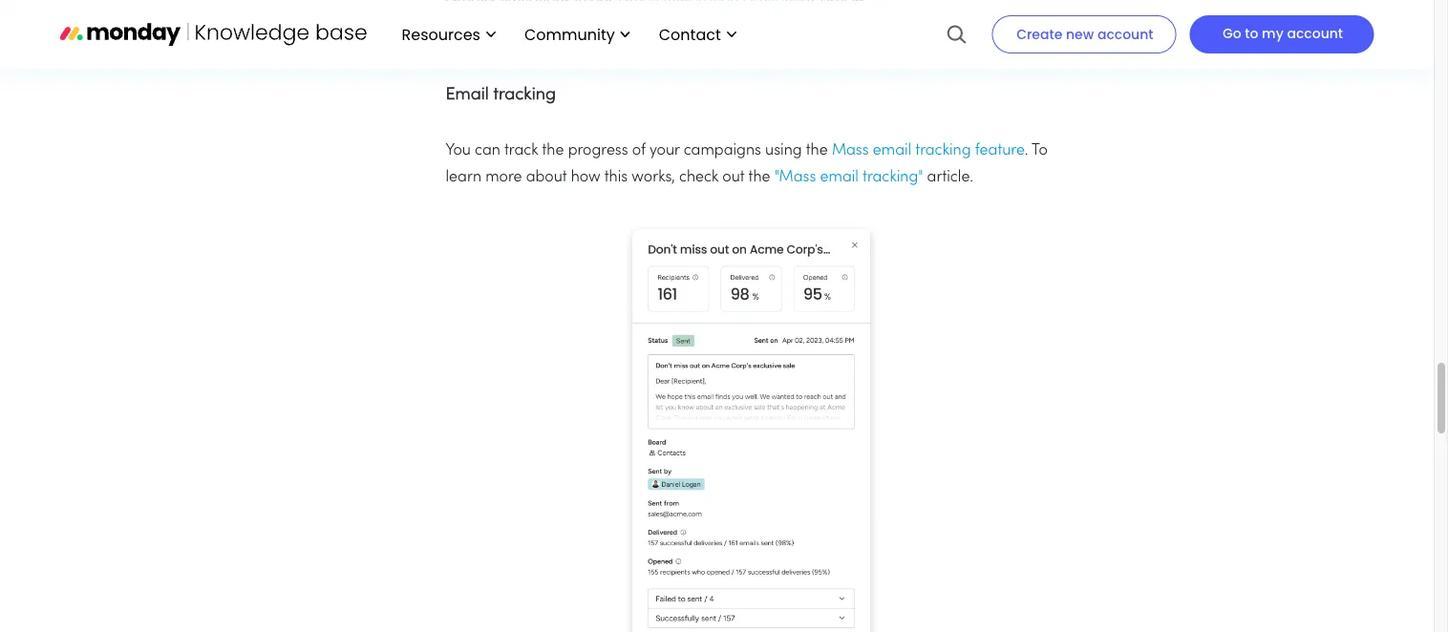 Task type: vqa. For each thing, say whether or not it's contained in the screenshot.
Developers
no



Task type: describe. For each thing, give the bounding box(es) containing it.
go
[[1223, 24, 1242, 43]]

resources link
[[392, 18, 505, 51]]

campaigns
[[684, 144, 761, 158]]

my
[[1262, 24, 1284, 43]]

"mass email tracking" article.
[[774, 171, 973, 185]]

go to my account link
[[1190, 15, 1374, 53]]

main element
[[383, 0, 1374, 69]]

1 vertical spatial tracking
[[916, 144, 971, 158]]

the inside . to learn more about how this works, check out the
[[749, 171, 770, 185]]

"mass
[[774, 171, 816, 185]]

resources
[[402, 23, 480, 45]]

using
[[765, 144, 802, 158]]

track
[[504, 144, 538, 158]]

contact link
[[649, 18, 746, 51]]

frame 1261161267 (1).png image
[[512, 207, 991, 632]]

about
[[526, 171, 567, 185]]

1 horizontal spatial account
[[1287, 24, 1343, 43]]

.
[[1025, 144, 1028, 158]]

of
[[632, 144, 646, 158]]

community link
[[515, 18, 640, 51]]

list containing resources
[[383, 0, 746, 69]]

new
[[1066, 25, 1094, 43]]

"mass email tracking" link
[[774, 171, 923, 185]]

community
[[524, 23, 615, 45]]

1 vertical spatial email
[[820, 171, 859, 185]]

contact
[[659, 23, 721, 45]]

0 horizontal spatial the
[[542, 144, 564, 158]]

. to learn more about how this works, check out the
[[446, 144, 1048, 185]]

create new account link
[[992, 15, 1176, 53]]

email tracking
[[446, 87, 556, 103]]

more
[[485, 171, 522, 185]]

mass
[[832, 144, 869, 158]]

you can track the progress of your campaigns using the mass email tracking feature
[[446, 144, 1025, 158]]



Task type: locate. For each thing, give the bounding box(es) containing it.
tracking
[[493, 87, 556, 103], [916, 144, 971, 158]]

0 horizontal spatial email
[[820, 171, 859, 185]]

the up the about
[[542, 144, 564, 158]]

progress
[[568, 144, 628, 158]]

you
[[446, 144, 471, 158]]

to
[[1245, 24, 1259, 43]]

works,
[[632, 171, 675, 185]]

email down mass
[[820, 171, 859, 185]]

account right my
[[1287, 24, 1343, 43]]

feature
[[975, 144, 1025, 158]]

go to my account
[[1223, 24, 1343, 43]]

to
[[1032, 144, 1048, 158]]

create
[[1017, 25, 1063, 43]]

account
[[1287, 24, 1343, 43], [1098, 25, 1154, 43]]

1 horizontal spatial the
[[749, 171, 770, 185]]

the right the out
[[749, 171, 770, 185]]

account right new
[[1098, 25, 1154, 43]]

tracking"
[[863, 171, 923, 185]]

learn
[[446, 171, 481, 185]]

how
[[571, 171, 601, 185]]

the
[[542, 144, 564, 158], [806, 144, 828, 158], [749, 171, 770, 185]]

monday.com logo image
[[60, 14, 367, 54]]

1 horizontal spatial email
[[873, 144, 912, 158]]

tracking up article.
[[916, 144, 971, 158]]

0 vertical spatial tracking
[[493, 87, 556, 103]]

2 horizontal spatial the
[[806, 144, 828, 158]]

article.
[[927, 171, 973, 185]]

0 horizontal spatial account
[[1098, 25, 1154, 43]]

0 vertical spatial email
[[873, 144, 912, 158]]

this
[[605, 171, 628, 185]]

1 horizontal spatial tracking
[[916, 144, 971, 158]]

email up tracking"
[[873, 144, 912, 158]]

your
[[650, 144, 680, 158]]

the right using on the right of the page
[[806, 144, 828, 158]]

list
[[383, 0, 746, 69]]

can
[[475, 144, 500, 158]]

out
[[723, 171, 745, 185]]

email
[[446, 87, 489, 103]]

tracking up "track"
[[493, 87, 556, 103]]

check
[[679, 171, 719, 185]]

0 horizontal spatial tracking
[[493, 87, 556, 103]]

mass email tracking feature link
[[832, 144, 1025, 158]]

email
[[873, 144, 912, 158], [820, 171, 859, 185]]

search logo image
[[946, 0, 967, 69]]

create new account
[[1017, 25, 1154, 43]]



